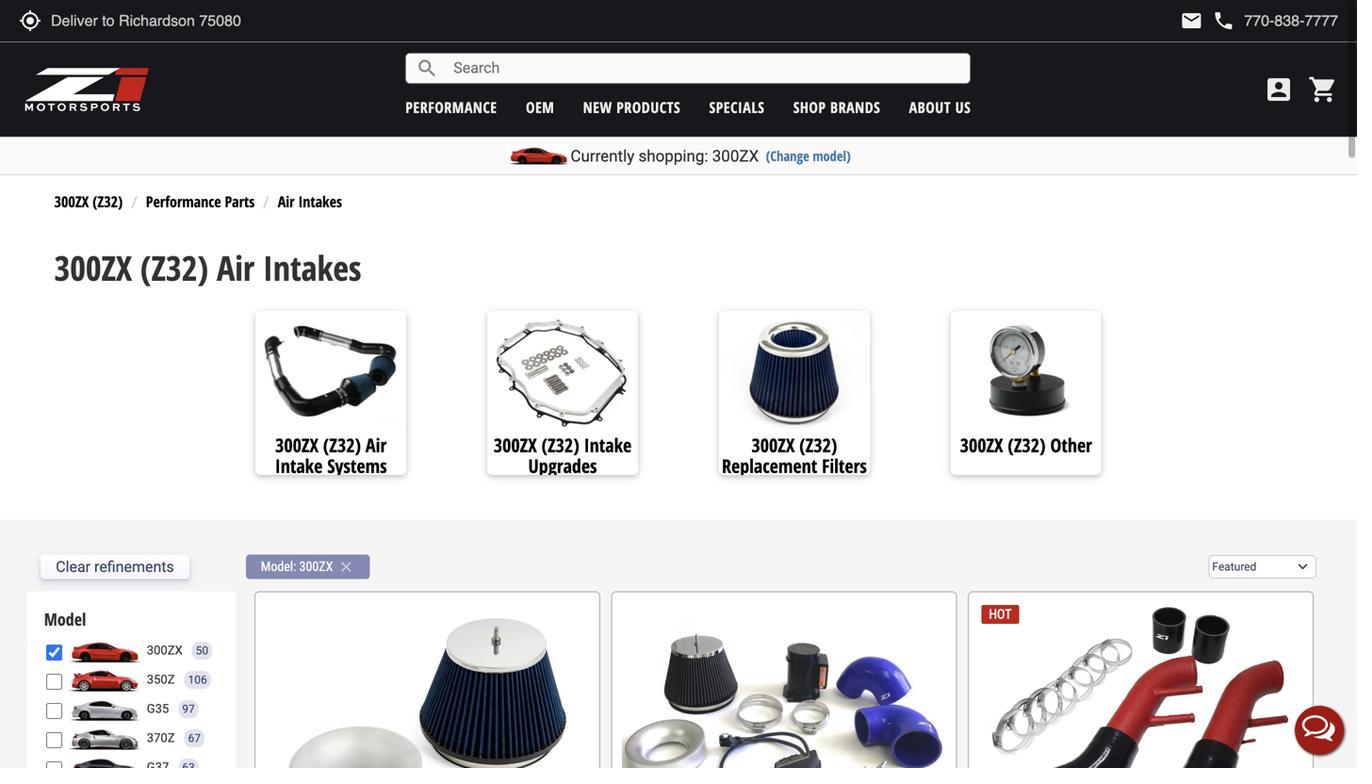 Task type: describe. For each thing, give the bounding box(es) containing it.
nissan 370z z34 2009 2010 2011 2012 2013 2014 2015 2016 2017 2018 2019 3.7l vq37vhr vhr nismo z1 motorsports image
[[67, 726, 142, 751]]

(z32) for 300zx (z32) replacement filters
[[800, 432, 838, 458]]

300zx for 300zx (z32) air intakes
[[54, 244, 132, 291]]

oem link
[[526, 97, 555, 117]]

300zx (z32) air intake systems link
[[256, 432, 406, 479]]

1 vertical spatial intakes
[[263, 244, 362, 291]]

clear refinements button
[[41, 555, 189, 579]]

300zx for 300zx (z32) air intake systems
[[275, 432, 319, 458]]

300zx (z32) intake upgrades
[[494, 432, 632, 479]]

nissan 300zx z32 1990 1991 1992 1993 1994 1995 1996 vg30dett vg30de twin turbo non turbo z1 motorsports image
[[67, 639, 142, 663]]

new products
[[583, 97, 681, 117]]

300zx (z32)
[[54, 191, 123, 211]]

106
[[188, 674, 207, 687]]

350z
[[147, 673, 175, 687]]

300zx for 300zx (z32) replacement filters
[[752, 432, 795, 458]]

intake inside 300zx (z32) intake upgrades
[[584, 432, 632, 458]]

search
[[416, 57, 439, 80]]

filters
[[822, 453, 867, 479]]

model: 300zx close
[[261, 559, 355, 576]]

z1 motorsports logo image
[[24, 66, 150, 113]]

about
[[909, 97, 951, 117]]

clear
[[56, 558, 91, 576]]

300zx (z32) air intake systems
[[275, 432, 387, 479]]

air for 300zx (z32) air intake systems
[[366, 432, 387, 458]]

300zx for 300zx (z32)
[[54, 191, 89, 211]]

my_location
[[19, 9, 41, 32]]

model)
[[813, 147, 851, 165]]

performance parts
[[146, 191, 255, 211]]

mail phone
[[1181, 9, 1235, 32]]

(z32) for 300zx (z32) intake upgrades
[[542, 432, 580, 458]]

close
[[338, 559, 355, 576]]

systems
[[327, 453, 387, 479]]

performance
[[146, 191, 221, 211]]

67
[[188, 732, 201, 745]]

account_box
[[1264, 74, 1294, 105]]

300zx (z32) other link
[[951, 432, 1102, 458]]

about us link
[[909, 97, 971, 117]]

50
[[196, 644, 208, 658]]

new products link
[[583, 97, 681, 117]]

performance link
[[406, 97, 497, 117]]

300zx inside model: 300zx close
[[299, 559, 333, 575]]

phone link
[[1213, 9, 1339, 32]]

oem
[[526, 97, 555, 117]]

intake inside 300zx (z32) air intake systems
[[275, 453, 323, 479]]

us
[[956, 97, 971, 117]]

air intakes link
[[278, 191, 342, 211]]

account_box link
[[1260, 74, 1299, 105]]

(change model) link
[[766, 147, 851, 165]]

infiniti g37 coupe sedan convertible v36 cv36 hv36 skyline 2008 2009 2010 2011 2012 2013 3.7l vq37vhr z1 motorsports image
[[67, 756, 142, 768]]

air intakes
[[278, 191, 342, 211]]

300zx for 300zx (z32) intake upgrades
[[494, 432, 537, 458]]



Task type: vqa. For each thing, say whether or not it's contained in the screenshot.


Task type: locate. For each thing, give the bounding box(es) containing it.
specials
[[709, 97, 765, 117]]

300zx (z32) other
[[960, 432, 1093, 458]]

air for 300zx (z32) air intakes
[[217, 244, 255, 291]]

g35
[[147, 702, 169, 716]]

(z32)
[[93, 191, 123, 211], [140, 244, 208, 291], [323, 432, 361, 458], [542, 432, 580, 458], [800, 432, 838, 458], [1008, 432, 1046, 458]]

None checkbox
[[46, 645, 62, 661], [46, 674, 62, 690], [46, 703, 62, 719], [46, 645, 62, 661], [46, 674, 62, 690], [46, 703, 62, 719]]

300zx (z32) intake upgrades link
[[488, 432, 638, 479]]

currently shopping: 300zx (change model)
[[571, 147, 851, 165]]

(z32) for 300zx (z32) air intake systems
[[323, 432, 361, 458]]

model:
[[261, 559, 296, 575]]

mail link
[[1181, 9, 1203, 32]]

300zx (z32) replacement filters link
[[719, 432, 870, 479]]

370z
[[147, 731, 175, 745]]

1 horizontal spatial air
[[278, 191, 295, 211]]

300zx (z32) air intakes
[[54, 244, 362, 291]]

0 horizontal spatial intake
[[275, 453, 323, 479]]

0 vertical spatial air
[[278, 191, 295, 211]]

2 horizontal spatial air
[[366, 432, 387, 458]]

products
[[617, 97, 681, 117]]

air inside 300zx (z32) air intake systems
[[366, 432, 387, 458]]

0 vertical spatial intakes
[[298, 191, 342, 211]]

shopping:
[[639, 147, 709, 165]]

specials link
[[709, 97, 765, 117]]

1 vertical spatial air
[[217, 244, 255, 291]]

mail
[[1181, 9, 1203, 32]]

refinements
[[94, 558, 174, 576]]

nissan 350z z33 2003 2004 2005 2006 2007 2008 2009 vq35de 3.5l revup rev up vq35hr nismo z1 motorsports image
[[67, 668, 142, 692]]

shopping_cart
[[1309, 74, 1339, 105]]

performance parts link
[[146, 191, 255, 211]]

air
[[278, 191, 295, 211], [217, 244, 255, 291], [366, 432, 387, 458]]

phone
[[1213, 9, 1235, 32]]

intake
[[584, 432, 632, 458], [275, 453, 323, 479]]

shop brands link
[[794, 97, 881, 117]]

300zx (z32) replacement filters
[[722, 432, 867, 479]]

clear refinements
[[56, 558, 174, 576]]

new
[[583, 97, 613, 117]]

(z32) inside 300zx (z32) air intake systems
[[323, 432, 361, 458]]

currently
[[571, 147, 635, 165]]

shopping_cart link
[[1304, 74, 1339, 105]]

97
[[182, 703, 195, 716]]

300zx inside 300zx (z32) air intake systems
[[275, 432, 319, 458]]

(change
[[766, 147, 810, 165]]

2 vertical spatial air
[[366, 432, 387, 458]]

0 horizontal spatial air
[[217, 244, 255, 291]]

infiniti g35 coupe sedan v35 v36 skyline 2003 2004 2005 2006 2007 2008 3.5l vq35de revup rev up vq35hr z1 motorsports image
[[67, 697, 142, 722]]

parts
[[225, 191, 255, 211]]

300zx (z32) link
[[54, 191, 123, 211]]

performance
[[406, 97, 497, 117]]

replacement
[[722, 453, 818, 479]]

about us
[[909, 97, 971, 117]]

300zx inside 300zx (z32) intake upgrades
[[494, 432, 537, 458]]

other
[[1051, 432, 1093, 458]]

model
[[44, 608, 86, 631]]

(z32) for 300zx (z32) air intakes
[[140, 244, 208, 291]]

shop
[[794, 97, 826, 117]]

(z32) for 300zx (z32)
[[93, 191, 123, 211]]

300zx
[[713, 147, 759, 165], [54, 191, 89, 211], [54, 244, 132, 291], [275, 432, 319, 458], [494, 432, 537, 458], [752, 432, 795, 458], [960, 432, 1004, 458], [299, 559, 333, 575], [147, 644, 183, 658]]

300zx inside 300zx (z32) replacement filters
[[752, 432, 795, 458]]

upgrades
[[528, 453, 597, 479]]

1 horizontal spatial intake
[[584, 432, 632, 458]]

(z32) for 300zx (z32) other
[[1008, 432, 1046, 458]]

Search search field
[[439, 54, 970, 83]]

None checkbox
[[46, 733, 62, 749], [46, 762, 62, 768], [46, 733, 62, 749], [46, 762, 62, 768]]

brands
[[831, 97, 881, 117]]

intakes right parts
[[298, 191, 342, 211]]

shop brands
[[794, 97, 881, 117]]

(z32) inside 300zx (z32) intake upgrades
[[542, 432, 580, 458]]

intakes down air intakes link
[[263, 244, 362, 291]]

intakes
[[298, 191, 342, 211], [263, 244, 362, 291]]

300zx for 300zx (z32) other
[[960, 432, 1004, 458]]

(z32) inside 300zx (z32) replacement filters
[[800, 432, 838, 458]]



